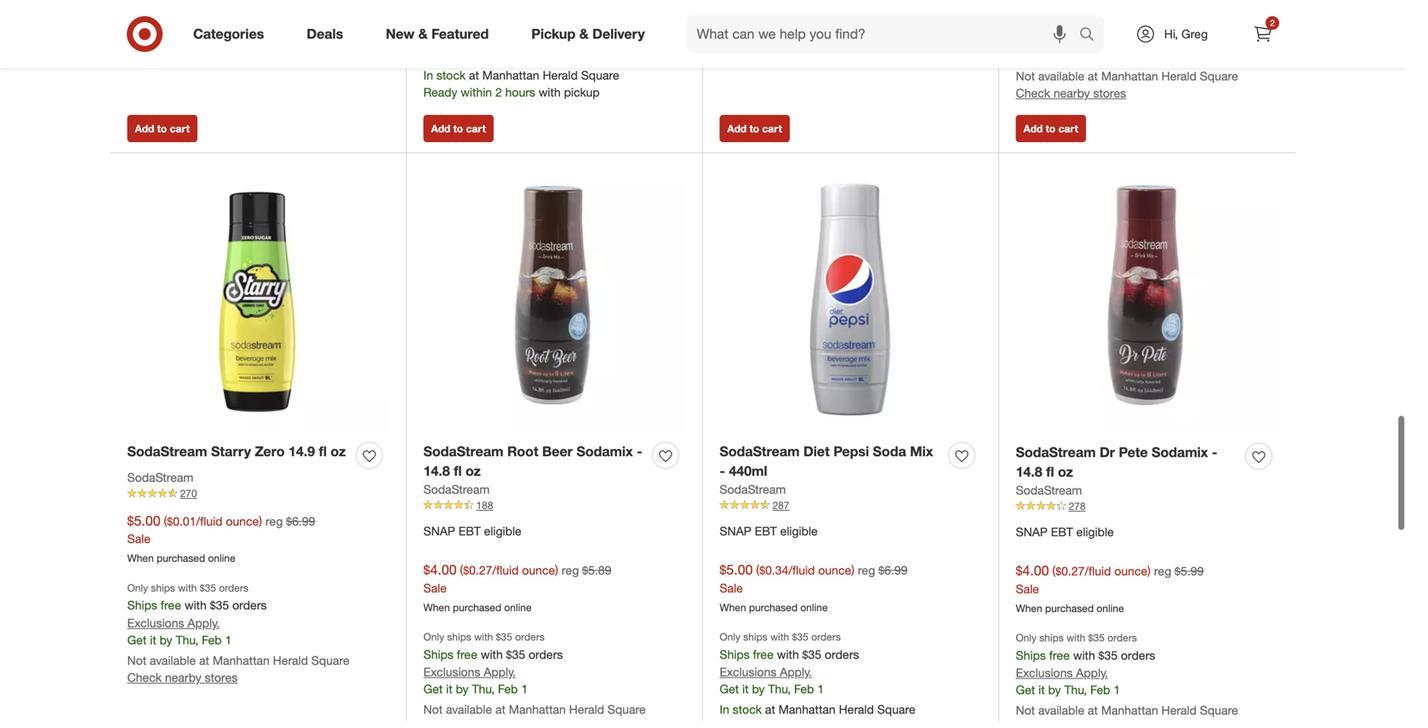 Task type: locate. For each thing, give the bounding box(es) containing it.
when inside $5.00 ( $0.34 /fluid ounce ) reg $6.99 sale when purchased online
[[720, 601, 746, 614]]

$5.00 for sodastream starry zero 14.9 fl oz
[[127, 512, 160, 529]]

$4.00 inside $4.00 ( $0.27 /fluid ounce ) reg $5.89 sale when purchased online
[[424, 561, 457, 578]]

by inside only ships with $35 orders ships free with $35 orders exclusions apply. get it by thu, feb 1 not available at manhattan herald square check nearby stores
[[160, 632, 172, 647]]

/fluid down 188
[[492, 563, 519, 578]]

$0.27 down 278 in the bottom right of the page
[[1056, 564, 1085, 578]]

/fluid down the 270
[[196, 514, 223, 528]]

with inside ships free with $35 orders exclusions apply.
[[481, 13, 503, 28]]

get it by thu, feb 1 not available at manhattan herald square check nearby stores
[[127, 10, 350, 62], [720, 10, 942, 62]]

1 cart from the left
[[170, 122, 190, 135]]

$0.27 inside $4.00 ( $0.27 /fluid ounce ) reg $5.99 sale when purchased online
[[1056, 564, 1085, 578]]

0 horizontal spatial &
[[418, 26, 428, 42]]

2 to from the left
[[453, 122, 463, 135]]

sodastream
[[127, 443, 207, 460], [424, 443, 504, 460], [720, 443, 800, 460], [1016, 444, 1096, 461], [127, 470, 194, 485], [424, 482, 490, 497], [720, 482, 786, 497], [1016, 483, 1082, 497]]

fl
[[319, 443, 327, 460], [454, 463, 462, 479], [1046, 464, 1054, 480]]

diet
[[804, 443, 830, 460]]

oz right the 14.9
[[331, 443, 346, 460]]

ships
[[151, 581, 175, 594], [447, 631, 471, 643], [743, 631, 768, 643], [1040, 631, 1064, 644]]

fl inside sodastream root beer sodamix - 14.8 fl oz
[[454, 463, 462, 479]]

free inside only ships with $35 orders ships free with $35 orders exclusions apply. get it by thu, feb 1 not available at manhattan herald square check nearby stores
[[161, 598, 181, 613]]

0 vertical spatial $6.99
[[286, 514, 315, 528]]

2 cart from the left
[[466, 122, 486, 135]]

ships for sodastream starry zero 14.9 fl oz
[[127, 598, 157, 613]]

2 horizontal spatial -
[[1212, 444, 1218, 461]]

0 horizontal spatial 14.8
[[424, 463, 450, 479]]

/fluid for root
[[492, 563, 519, 578]]

( inside $5.00 ( $0.01 /fluid ounce ) reg $6.99 sale when purchased online
[[164, 514, 167, 528]]

stores inside only ships with $35 orders ships free with $35 orders exclusions apply. get it by thu, feb 1 not available at manhattan herald square check nearby stores
[[205, 670, 238, 685]]

sodastream diet pepsi soda mix - 440ml image
[[720, 170, 982, 432], [720, 170, 982, 432]]

$5.00
[[127, 512, 160, 529], [720, 561, 753, 578]]

ebt
[[459, 524, 481, 538], [755, 524, 777, 538], [1051, 524, 1073, 539]]

2 right greg
[[1270, 17, 1275, 28]]

check nearby stores button for 4th the 'add to cart' button from left
[[1016, 85, 1126, 102]]

reg inside $5.00 ( $0.34 /fluid ounce ) reg $6.99 sale when purchased online
[[858, 563, 875, 578]]

$4.00
[[424, 561, 457, 578], [1016, 562, 1049, 579]]

278 link
[[1016, 499, 1279, 514]]

eligible down 188
[[484, 524, 522, 538]]

( inside $4.00 ( $0.27 /fluid ounce ) reg $5.99 sale when purchased online
[[1053, 564, 1056, 578]]

sale inside $5.00 ( $0.34 /fluid ounce ) reg $6.99 sale when purchased online
[[720, 580, 743, 595]]

- for sodastream root beer sodamix - 14.8 fl oz
[[637, 443, 642, 460]]

1 to from the left
[[157, 122, 167, 135]]

exclusions inside only ships with $35 orders ships free with $35 orders exclusions apply. get it by thu, feb 1 in stock at  manhattan herald square
[[720, 665, 777, 679]]

apply. for sodastream dr pete sodamix - 14.8 fl oz
[[1076, 665, 1108, 680]]

sodamix
[[577, 443, 633, 460], [1152, 444, 1208, 461]]

ounce inside $5.00 ( $0.34 /fluid ounce ) reg $6.99 sale when purchased online
[[818, 563, 851, 578]]

$5.00 left $0.01
[[127, 512, 160, 529]]

- right beer
[[637, 443, 642, 460]]

sodamix right beer
[[577, 443, 633, 460]]

exclusions apply. button for sodastream starry zero 14.9 fl oz
[[127, 615, 219, 632]]

0 vertical spatial $5.00
[[127, 512, 160, 529]]

ships down $4.00 ( $0.27 /fluid ounce ) reg $5.89 sale when purchased online
[[447, 631, 471, 643]]

14.8
[[424, 463, 450, 479], [1016, 464, 1042, 480]]

sodastream link down 440ml
[[720, 481, 786, 498]]

herald inside only ships with $35 orders ships free with $35 orders exclusions apply. get it by thu, feb 1 not available at manhattan herald square check nearby stores
[[273, 653, 308, 668]]

1 horizontal spatial snap ebt eligible
[[720, 524, 818, 538]]

& right new
[[418, 26, 428, 42]]

2 link
[[1245, 15, 1282, 53]]

2 horizontal spatial oz
[[1058, 464, 1073, 480]]

free for sodastream root beer sodamix - 14.8 fl oz
[[457, 647, 478, 662]]

to
[[157, 122, 167, 135], [453, 122, 463, 135], [750, 122, 759, 135], [1046, 122, 1056, 135]]

1 vertical spatial $6.99
[[879, 563, 908, 578]]

not
[[127, 30, 146, 45], [720, 30, 739, 45], [1016, 69, 1035, 84], [127, 653, 146, 668], [424, 702, 443, 717], [1016, 703, 1035, 718]]

) down 270 link
[[259, 514, 262, 528]]

eligible
[[484, 524, 522, 538], [780, 524, 818, 538], [1077, 524, 1114, 539]]

oz up 188
[[466, 463, 481, 479]]

herald
[[273, 30, 308, 45], [865, 30, 901, 45], [543, 68, 578, 83], [1162, 69, 1197, 84], [273, 653, 308, 668], [569, 702, 604, 717], [839, 702, 874, 717], [1162, 703, 1197, 718]]

3 cart from the left
[[762, 122, 782, 135]]

2 & from the left
[[579, 26, 589, 42]]

apply. inside 'ships free with $35 orders exclusions apply. get it by thu, feb 1 not available at manhattan herald square check nearby stores'
[[1076, 31, 1108, 46]]

$6.99 inside $5.00 ( $0.01 /fluid ounce ) reg $6.99 sale when purchased online
[[286, 514, 315, 528]]

reg inside $5.00 ( $0.01 /fluid ounce ) reg $6.99 sale when purchased online
[[265, 514, 283, 528]]

to for second the 'add to cart' button from the right
[[750, 122, 759, 135]]

1 add to cart button from the left
[[127, 115, 197, 142]]

sodastream root beer sodamix - 14.8 fl oz link
[[424, 442, 646, 481]]

$6.99
[[286, 514, 315, 528], [879, 563, 908, 578]]

online for diet
[[801, 601, 828, 614]]

it inside only ships with $35 orders ships free with $35 orders exclusions apply. get it by thu, feb 1 not available at manhattan herald square check nearby stores
[[150, 632, 156, 647]]

/fluid down 287 at bottom right
[[789, 563, 815, 578]]

only
[[127, 581, 148, 594], [424, 631, 444, 643], [720, 631, 741, 643], [1016, 631, 1037, 644]]

only ships with $35 orders ships free with $35 orders exclusions apply. get it by thu, feb 1 not available at manhattan herald square
[[424, 631, 646, 717], [1016, 631, 1238, 718]]

free down $5.00 ( $0.34 /fluid ounce ) reg $6.99 sale when purchased online
[[753, 647, 774, 662]]

ounce left $5.99
[[1115, 564, 1148, 578]]

cart
[[170, 122, 190, 135], [466, 122, 486, 135], [762, 122, 782, 135], [1059, 122, 1078, 135]]

when for sodastream root beer sodamix - 14.8 fl oz
[[424, 601, 450, 614]]

eligible for root
[[484, 524, 522, 538]]

$0.34
[[760, 563, 789, 578]]

0 horizontal spatial $6.99
[[286, 514, 315, 528]]

$6.99 down 270 link
[[286, 514, 315, 528]]

when inside $5.00 ( $0.01 /fluid ounce ) reg $6.99 sale when purchased online
[[127, 552, 154, 565]]

1
[[225, 10, 232, 25], [817, 10, 824, 25], [1114, 48, 1120, 63], [225, 632, 232, 647], [521, 682, 528, 696], [817, 682, 824, 696], [1114, 682, 1120, 697]]

1 get it by thu, feb 1 not available at manhattan herald square check nearby stores from the left
[[127, 10, 350, 62]]

check nearby stores button
[[127, 47, 238, 64], [720, 47, 830, 64], [1016, 85, 1126, 102], [127, 669, 238, 686]]

sale
[[127, 531, 151, 546], [424, 580, 447, 595], [720, 580, 743, 595], [1016, 581, 1039, 596]]

1 horizontal spatial $0.27
[[1056, 564, 1085, 578]]

/fluid for diet
[[789, 563, 815, 578]]

$6.99 inside $5.00 ( $0.34 /fluid ounce ) reg $6.99 sale when purchased online
[[879, 563, 908, 578]]

0 vertical spatial in
[[424, 68, 433, 83]]

feb
[[202, 10, 222, 25], [794, 10, 814, 25], [1091, 48, 1110, 63], [202, 632, 222, 647], [498, 682, 518, 696], [794, 682, 814, 696], [1091, 682, 1110, 697]]

exclusions for sodastream dr pete sodamix - 14.8 fl oz
[[1016, 665, 1073, 680]]

purchased inside $4.00 ( $0.27 /fluid ounce ) reg $5.89 sale when purchased online
[[453, 601, 501, 614]]

1 horizontal spatial snap
[[720, 524, 752, 538]]

ships inside only ships with $35 orders ships free with $35 orders exclusions apply. get it by thu, feb 1 not available at manhattan herald square check nearby stores
[[127, 598, 157, 613]]

1 add from the left
[[135, 122, 154, 135]]

reg for beer
[[562, 563, 579, 578]]

online for root
[[504, 601, 532, 614]]

2 add to cart button from the left
[[424, 115, 494, 142]]

add to cart
[[135, 122, 190, 135], [431, 122, 486, 135], [727, 122, 782, 135], [1024, 122, 1078, 135]]

- right pete
[[1212, 444, 1218, 461]]

within
[[461, 85, 492, 100]]

1 horizontal spatial stock
[[733, 702, 762, 717]]

exclusions apply. button for sodastream root beer sodamix - 14.8 fl oz
[[424, 664, 516, 681]]

ships
[[424, 13, 454, 28], [1016, 14, 1046, 28], [127, 598, 157, 613], [424, 647, 454, 662], [720, 647, 750, 662], [1016, 648, 1046, 663]]

ebt for sodastream diet pepsi soda mix - 440ml
[[755, 524, 777, 538]]

sodastream link for sodastream root beer sodamix - 14.8 fl oz
[[424, 481, 490, 498]]

add to cart for second the 'add to cart' button from left
[[431, 122, 486, 135]]

/fluid inside $5.00 ( $0.01 /fluid ounce ) reg $6.99 sale when purchased online
[[196, 514, 223, 528]]

- left 440ml
[[720, 463, 725, 479]]

1 horizontal spatial $6.99
[[879, 563, 908, 578]]

) for beer
[[555, 563, 558, 578]]

2
[[1270, 17, 1275, 28], [495, 85, 502, 100]]

categories link
[[179, 15, 285, 53]]

0 horizontal spatial -
[[637, 443, 642, 460]]

1 horizontal spatial &
[[579, 26, 589, 42]]

oz inside sodastream root beer sodamix - 14.8 fl oz
[[466, 463, 481, 479]]

0 horizontal spatial $4.00
[[424, 561, 457, 578]]

sodastream dr pete sodamix - 14.8 fl oz image
[[1016, 170, 1279, 433], [1016, 170, 1279, 433]]

add to cart button
[[127, 115, 197, 142], [424, 115, 494, 142], [720, 115, 790, 142], [1016, 115, 1086, 142]]

0 vertical spatial stock
[[437, 68, 466, 83]]

2 add to cart from the left
[[431, 122, 486, 135]]

online
[[208, 552, 235, 565], [504, 601, 532, 614], [801, 601, 828, 614], [1097, 602, 1124, 614]]

sodastream link
[[127, 469, 194, 486], [424, 481, 490, 498], [720, 481, 786, 498], [1016, 482, 1082, 499]]

( inside $4.00 ( $0.27 /fluid ounce ) reg $5.89 sale when purchased online
[[460, 563, 463, 578]]

oz up 278 in the bottom right of the page
[[1058, 464, 1073, 480]]

1 & from the left
[[418, 26, 428, 42]]

0 vertical spatial 2
[[1270, 17, 1275, 28]]

3 to from the left
[[750, 122, 759, 135]]

online inside $5.00 ( $0.34 /fluid ounce ) reg $6.99 sale when purchased online
[[801, 601, 828, 614]]

ounce for beer
[[522, 563, 555, 578]]

free down $4.00 ( $0.27 /fluid ounce ) reg $5.89 sale when purchased online
[[457, 647, 478, 662]]

in stock at  manhattan herald square ready within 2 hours with pickup
[[424, 68, 619, 100]]

exclusions
[[424, 30, 480, 45], [1016, 31, 1073, 46], [127, 615, 184, 630], [424, 665, 480, 679], [720, 665, 777, 679], [1016, 665, 1073, 680]]

ships down $0.34
[[743, 631, 768, 643]]

sale for sodastream diet pepsi soda mix - 440ml
[[720, 580, 743, 595]]

exclusions apply. button for sodastream diet pepsi soda mix - 440ml
[[720, 664, 812, 681]]

1 horizontal spatial -
[[720, 463, 725, 479]]

4 add to cart button from the left
[[1016, 115, 1086, 142]]

purchased for sodastream starry zero 14.9 fl oz
[[157, 552, 205, 565]]

ounce inside $4.00 ( $0.27 /fluid ounce ) reg $5.99 sale when purchased online
[[1115, 564, 1148, 578]]

1 vertical spatial 2
[[495, 85, 502, 100]]

sale for sodastream starry zero 14.9 fl oz
[[127, 531, 151, 546]]

to for 4th the 'add to cart' button from the right
[[157, 122, 167, 135]]

apply.
[[484, 30, 516, 45], [1076, 31, 1108, 46], [188, 615, 219, 630], [484, 665, 516, 679], [780, 665, 812, 679], [1076, 665, 1108, 680]]

1 horizontal spatial 2
[[1270, 17, 1275, 28]]

1 horizontal spatial 14.8
[[1016, 464, 1042, 480]]

eligible down 278 in the bottom right of the page
[[1077, 524, 1114, 539]]

feb inside only ships with $35 orders ships free with $35 orders exclusions apply. get it by thu, feb 1 not available at manhattan herald square check nearby stores
[[202, 632, 222, 647]]

0 horizontal spatial only ships with $35 orders ships free with $35 orders exclusions apply. get it by thu, feb 1 not available at manhattan herald square
[[424, 631, 646, 717]]

it
[[150, 10, 156, 25], [742, 10, 749, 25], [1039, 48, 1045, 63], [150, 632, 156, 647], [446, 682, 453, 696], [742, 682, 749, 696], [1039, 682, 1045, 697]]

sale inside $5.00 ( $0.01 /fluid ounce ) reg $6.99 sale when purchased online
[[127, 531, 151, 546]]

ebt down 287 at bottom right
[[755, 524, 777, 538]]

1 horizontal spatial only ships with $35 orders ships free with $35 orders exclusions apply. get it by thu, feb 1 not available at manhattan herald square
[[1016, 631, 1238, 718]]

0 horizontal spatial $0.27
[[463, 563, 492, 578]]

available inside 'ships free with $35 orders exclusions apply. get it by thu, feb 1 not available at manhattan herald square check nearby stores'
[[1038, 69, 1085, 84]]

1 horizontal spatial oz
[[466, 463, 481, 479]]

-
[[637, 443, 642, 460], [1212, 444, 1218, 461], [720, 463, 725, 479]]

reg down 287 link
[[858, 563, 875, 578]]

free down $4.00 ( $0.27 /fluid ounce ) reg $5.99 sale when purchased online
[[1049, 648, 1070, 663]]

& right 'pickup'
[[579, 26, 589, 42]]

ebt down 188
[[459, 524, 481, 538]]

4 to from the left
[[1046, 122, 1056, 135]]

reg down 270 link
[[265, 514, 283, 528]]

ounce inside $4.00 ( $0.27 /fluid ounce ) reg $5.89 sale when purchased online
[[522, 563, 555, 578]]

only for sodastream starry zero 14.9 fl oz
[[127, 581, 148, 594]]

1 horizontal spatial ebt
[[755, 524, 777, 538]]

1 vertical spatial $5.00
[[720, 561, 753, 578]]

when for sodastream dr pete sodamix - 14.8 fl oz
[[1016, 602, 1043, 614]]

1 inside only ships with $35 orders ships free with $35 orders exclusions apply. get it by thu, feb 1 in stock at  manhattan herald square
[[817, 682, 824, 696]]

by
[[160, 10, 172, 25], [752, 10, 765, 25], [1048, 48, 1061, 63], [160, 632, 172, 647], [456, 682, 469, 696], [752, 682, 765, 696], [1048, 682, 1061, 697]]

- inside sodastream dr pete sodamix - 14.8 fl oz
[[1212, 444, 1218, 461]]

$4.00 for sodastream root beer sodamix - 14.8 fl oz
[[424, 561, 457, 578]]

at inside only ships with $35 orders ships free with $35 orders exclusions apply. get it by thu, feb 1 in stock at  manhattan herald square
[[765, 702, 775, 717]]

add for second the 'add to cart' button from the right
[[727, 122, 747, 135]]

manhattan inside "in stock at  manhattan herald square ready within 2 hours with pickup"
[[482, 68, 539, 83]]

0 horizontal spatial oz
[[331, 443, 346, 460]]

sodastream link for sodastream diet pepsi soda mix - 440ml
[[720, 481, 786, 498]]

sodastream link up the 270
[[127, 469, 194, 486]]

exclusions for sodastream diet pepsi soda mix - 440ml
[[720, 665, 777, 679]]

online inside $4.00 ( $0.27 /fluid ounce ) reg $5.89 sale when purchased online
[[504, 601, 532, 614]]

herald inside 'ships free with $35 orders exclusions apply. get it by thu, feb 1 not available at manhattan herald square check nearby stores'
[[1162, 69, 1197, 84]]

) inside $5.00 ( $0.34 /fluid ounce ) reg $6.99 sale when purchased online
[[851, 563, 855, 578]]

0 horizontal spatial in
[[424, 68, 433, 83]]

) down 287 link
[[851, 563, 855, 578]]

$5.00 inside $5.00 ( $0.34 /fluid ounce ) reg $6.99 sale when purchased online
[[720, 561, 753, 578]]

to for 4th the 'add to cart' button from left
[[1046, 122, 1056, 135]]

$5.00 left $0.34
[[720, 561, 753, 578]]

) left $5.89
[[555, 563, 558, 578]]

2 left hours
[[495, 85, 502, 100]]

when inside $4.00 ( $0.27 /fluid ounce ) reg $5.99 sale when purchased online
[[1016, 602, 1043, 614]]

$35
[[506, 13, 525, 28], [1099, 14, 1118, 28], [200, 581, 216, 594], [210, 598, 229, 613], [496, 631, 512, 643], [792, 631, 809, 643], [1088, 631, 1105, 644], [506, 647, 525, 662], [802, 647, 822, 662], [1099, 648, 1118, 663]]

1 horizontal spatial $4.00
[[1016, 562, 1049, 579]]

get inside 'ships free with $35 orders exclusions apply. get it by thu, feb 1 not available at manhattan herald square check nearby stores'
[[1016, 48, 1035, 63]]

get it by thu, feb 1 not available at manhattan herald square check nearby stores for check nearby stores 'button' associated with second the 'add to cart' button from the right
[[720, 10, 942, 62]]

snap ebt eligible down 188
[[424, 524, 522, 538]]

with
[[481, 13, 503, 28], [1073, 14, 1095, 28], [539, 85, 561, 100], [178, 581, 197, 594], [185, 598, 207, 613], [474, 631, 493, 643], [770, 631, 789, 643], [1067, 631, 1086, 644], [481, 647, 503, 662], [777, 647, 799, 662], [1073, 648, 1095, 663]]

$4.00 ( $0.27 /fluid ounce ) reg $5.99 sale when purchased online
[[1016, 562, 1204, 614]]

- inside sodastream root beer sodamix - 14.8 fl oz
[[637, 443, 642, 460]]

snap ebt eligible down 278 in the bottom right of the page
[[1016, 524, 1114, 539]]

new & featured link
[[371, 15, 510, 53]]

sodamix right pete
[[1152, 444, 1208, 461]]

sodastream inside sodastream root beer sodamix - 14.8 fl oz
[[424, 443, 504, 460]]

3 add to cart button from the left
[[720, 115, 790, 142]]

ounce down 270 link
[[226, 514, 259, 528]]

apply. inside only ships with $35 orders ships free with $35 orders exclusions apply. get it by thu, feb 1 in stock at  manhattan herald square
[[780, 665, 812, 679]]

free inside ships free with $35 orders exclusions apply.
[[457, 13, 478, 28]]

0 horizontal spatial snap ebt eligible
[[424, 524, 522, 538]]

cart for second the 'add to cart' button from the right
[[762, 122, 782, 135]]

) inside $4.00 ( $0.27 /fluid ounce ) reg $5.89 sale when purchased online
[[555, 563, 558, 578]]

get it by thu, feb 1 not available at manhattan herald square check nearby stores for check nearby stores 'button' for 4th the 'add to cart' button from the right
[[127, 10, 350, 62]]

reg left $5.89
[[562, 563, 579, 578]]

1 horizontal spatial in
[[720, 702, 729, 717]]

snap ebt eligible for sodastream dr pete sodamix - 14.8 fl oz
[[1016, 524, 1114, 539]]

thu, inside only ships with $35 orders ships free with $35 orders exclusions apply. get it by thu, feb 1 not available at manhattan herald square check nearby stores
[[176, 632, 198, 647]]

sodastream starry zero 14.9 fl oz link
[[127, 442, 346, 461]]

only inside only ships with $35 orders ships free with $35 orders exclusions apply. get it by thu, feb 1 not available at manhattan herald square check nearby stores
[[127, 581, 148, 594]]

oz
[[331, 443, 346, 460], [466, 463, 481, 479], [1058, 464, 1073, 480]]

3 add from the left
[[727, 122, 747, 135]]

exclusions apply. button
[[424, 30, 516, 47], [1016, 30, 1108, 47], [127, 615, 219, 632], [424, 664, 516, 681], [720, 664, 812, 681], [1016, 665, 1108, 682]]

0 horizontal spatial $5.00
[[127, 512, 160, 529]]

apply. for sodastream diet pepsi soda mix - 440ml
[[780, 665, 812, 679]]

0 horizontal spatial stock
[[437, 68, 466, 83]]

ships inside 'ships free with $35 orders exclusions apply. get it by thu, feb 1 not available at manhattan herald square check nearby stores'
[[1016, 14, 1046, 28]]

1 vertical spatial in
[[720, 702, 729, 717]]

0 horizontal spatial eligible
[[484, 524, 522, 538]]

4 add from the left
[[1024, 122, 1043, 135]]

purchased
[[157, 552, 205, 565], [453, 601, 501, 614], [749, 601, 798, 614], [1045, 602, 1094, 614]]

ships inside only ships with $35 orders ships free with $35 orders exclusions apply. get it by thu, feb 1 not available at manhattan herald square check nearby stores
[[151, 581, 175, 594]]

oz inside sodastream starry zero 14.9 fl oz link
[[331, 443, 346, 460]]

2 add from the left
[[431, 122, 451, 135]]

sodastream link up 188
[[424, 481, 490, 498]]

in
[[424, 68, 433, 83], [720, 702, 729, 717]]

- for sodastream dr pete sodamix - 14.8 fl oz
[[1212, 444, 1218, 461]]

3 add to cart from the left
[[727, 122, 782, 135]]

snap ebt eligible down 287 at bottom right
[[720, 524, 818, 538]]

apply. for sodastream root beer sodamix - 14.8 fl oz
[[484, 665, 516, 679]]

1 horizontal spatial $5.00
[[720, 561, 753, 578]]

ebt down 278 in the bottom right of the page
[[1051, 524, 1073, 539]]

$0.27 down 188
[[463, 563, 492, 578]]

/fluid down 278 in the bottom right of the page
[[1085, 564, 1111, 578]]

$6.99 down 287 link
[[879, 563, 908, 578]]

snap ebt eligible
[[424, 524, 522, 538], [720, 524, 818, 538], [1016, 524, 1114, 539]]

2 horizontal spatial snap ebt eligible
[[1016, 524, 1114, 539]]

&
[[418, 26, 428, 42], [579, 26, 589, 42]]

fl inside sodastream dr pete sodamix - 14.8 fl oz
[[1046, 464, 1054, 480]]

$5.00 inside $5.00 ( $0.01 /fluid ounce ) reg $6.99 sale when purchased online
[[127, 512, 160, 529]]

at
[[199, 30, 209, 45], [792, 30, 802, 45], [469, 68, 479, 83], [1088, 69, 1098, 84], [199, 653, 209, 668], [495, 702, 506, 717], [765, 702, 775, 717], [1088, 703, 1098, 718]]

add to cart for 4th the 'add to cart' button from the right
[[135, 122, 190, 135]]

2 horizontal spatial fl
[[1046, 464, 1054, 480]]

2 horizontal spatial ebt
[[1051, 524, 1073, 539]]

orders inside ships free with $35 orders exclusions apply.
[[529, 13, 563, 28]]

(
[[164, 514, 167, 528], [460, 563, 463, 578], [756, 563, 760, 578], [1053, 564, 1056, 578]]

$0.27 inside $4.00 ( $0.27 /fluid ounce ) reg $5.89 sale when purchased online
[[463, 563, 492, 578]]

0 horizontal spatial 2
[[495, 85, 502, 100]]

ships down $4.00 ( $0.27 /fluid ounce ) reg $5.99 sale when purchased online
[[1040, 631, 1064, 644]]

1 horizontal spatial get it by thu, feb 1 not available at manhattan herald square check nearby stores
[[720, 10, 942, 62]]

188 link
[[424, 498, 686, 513]]

1 add to cart from the left
[[135, 122, 190, 135]]

free inside 'ships free with $35 orders exclusions apply. get it by thu, feb 1 not available at manhattan herald square check nearby stores'
[[1049, 14, 1070, 28]]

online for dr
[[1097, 602, 1124, 614]]

) left $5.99
[[1148, 564, 1151, 578]]

sale inside $4.00 ( $0.27 /fluid ounce ) reg $5.89 sale when purchased online
[[424, 580, 447, 595]]

reg
[[265, 514, 283, 528], [562, 563, 579, 578], [858, 563, 875, 578], [1154, 564, 1172, 578]]

online inside $4.00 ( $0.27 /fluid ounce ) reg $5.99 sale when purchased online
[[1097, 602, 1124, 614]]

14.9
[[289, 443, 315, 460]]

add to cart for 4th the 'add to cart' button from left
[[1024, 122, 1078, 135]]

purchased inside $5.00 ( $0.34 /fluid ounce ) reg $6.99 sale when purchased online
[[749, 601, 798, 614]]

snap for sodastream diet pepsi soda mix - 440ml
[[720, 524, 752, 538]]

ounce
[[226, 514, 259, 528], [522, 563, 555, 578], [818, 563, 851, 578], [1115, 564, 1148, 578]]

1 horizontal spatial fl
[[454, 463, 462, 479]]

sodastream link up 278 in the bottom right of the page
[[1016, 482, 1082, 499]]

$0.27 for sodastream dr pete sodamix - 14.8 fl oz
[[1056, 564, 1085, 578]]

sodastream link for sodastream dr pete sodamix - 14.8 fl oz
[[1016, 482, 1082, 499]]

14.8 for sodastream dr pete sodamix - 14.8 fl oz
[[1016, 464, 1042, 480]]

ounce right $0.34
[[818, 563, 851, 578]]

0 horizontal spatial ebt
[[459, 524, 481, 538]]

2 horizontal spatial eligible
[[1077, 524, 1114, 539]]

sodastream starry zero 14.9 fl oz image
[[127, 170, 389, 432], [127, 170, 389, 432]]

0 horizontal spatial snap
[[424, 524, 455, 538]]

1 horizontal spatial eligible
[[780, 524, 818, 538]]

snap for sodastream root beer sodamix - 14.8 fl oz
[[424, 524, 455, 538]]

14.8 inside sodastream root beer sodamix - 14.8 fl oz
[[424, 463, 450, 479]]

stock
[[437, 68, 466, 83], [733, 702, 762, 717]]

stores
[[205, 47, 238, 62], [797, 47, 830, 62], [1093, 86, 1126, 101], [205, 670, 238, 685]]

0 horizontal spatial get it by thu, feb 1 not available at manhattan herald square check nearby stores
[[127, 10, 350, 62]]

cart for 4th the 'add to cart' button from the right
[[170, 122, 190, 135]]

0 horizontal spatial sodamix
[[577, 443, 633, 460]]

nearby
[[165, 47, 201, 62], [757, 47, 794, 62], [1054, 86, 1090, 101], [165, 670, 201, 685]]

1 vertical spatial stock
[[733, 702, 762, 717]]

only inside only ships with $35 orders ships free with $35 orders exclusions apply. get it by thu, feb 1 in stock at  manhattan herald square
[[720, 631, 741, 643]]

4 cart from the left
[[1059, 122, 1078, 135]]

orders
[[529, 13, 563, 28], [1121, 14, 1155, 28], [219, 581, 248, 594], [232, 598, 267, 613], [515, 631, 545, 643], [811, 631, 841, 643], [1108, 631, 1137, 644], [529, 647, 563, 662], [825, 647, 859, 662], [1121, 648, 1155, 663]]

sodastream root beer sodamix - 14.8 fl oz image
[[424, 170, 686, 432], [424, 170, 686, 432]]

exclusions for sodastream root beer sodamix - 14.8 fl oz
[[424, 665, 480, 679]]

check
[[127, 47, 162, 62], [720, 47, 754, 62], [1016, 86, 1050, 101], [127, 670, 162, 685]]

get
[[127, 10, 147, 25], [720, 10, 739, 25], [1016, 48, 1035, 63], [127, 632, 147, 647], [424, 682, 443, 696], [720, 682, 739, 696], [1016, 682, 1035, 697]]

sodamix inside sodastream root beer sodamix - 14.8 fl oz
[[577, 443, 633, 460]]

$0.27
[[463, 563, 492, 578], [1056, 564, 1085, 578]]

) for pepsi
[[851, 563, 855, 578]]

free for sodastream starry zero 14.9 fl oz
[[161, 598, 181, 613]]

exclusions apply. button for sodastream dr pete sodamix - 14.8 fl oz
[[1016, 665, 1108, 682]]

sale for sodastream dr pete sodamix - 14.8 fl oz
[[1016, 581, 1039, 596]]

purchased inside $5.00 ( $0.01 /fluid ounce ) reg $6.99 sale when purchased online
[[157, 552, 205, 565]]

free left search
[[1049, 14, 1070, 28]]

eligible down 287 at bottom right
[[780, 524, 818, 538]]

270
[[180, 487, 197, 500]]

2 get it by thu, feb 1 not available at manhattan herald square check nearby stores from the left
[[720, 10, 942, 62]]

- inside 'sodastream diet pepsi soda mix - 440ml'
[[720, 463, 725, 479]]

ships inside only ships with $35 orders ships free with $35 orders exclusions apply. get it by thu, feb 1 in stock at  manhattan herald square
[[743, 631, 768, 643]]

free right new
[[457, 13, 478, 28]]

thu,
[[176, 10, 198, 25], [768, 10, 791, 25], [1064, 48, 1087, 63], [176, 632, 198, 647], [472, 682, 495, 696], [768, 682, 791, 696], [1064, 682, 1087, 697]]

2 inside "in stock at  manhattan herald square ready within 2 hours with pickup"
[[495, 85, 502, 100]]

ounce inside $5.00 ( $0.01 /fluid ounce ) reg $6.99 sale when purchased online
[[226, 514, 259, 528]]

square
[[311, 30, 350, 45], [904, 30, 942, 45], [581, 68, 619, 83], [1200, 69, 1238, 84], [311, 653, 350, 668], [608, 702, 646, 717], [877, 702, 916, 717], [1200, 703, 1238, 718]]

$6.99 for sodastream diet pepsi soda mix - 440ml
[[879, 563, 908, 578]]

when
[[127, 552, 154, 565], [424, 601, 450, 614], [720, 601, 746, 614], [1016, 602, 1043, 614]]

free down $5.00 ( $0.01 /fluid ounce ) reg $6.99 sale when purchased online
[[161, 598, 181, 613]]

at inside "in stock at  manhattan herald square ready within 2 hours with pickup"
[[469, 68, 479, 83]]

check nearby stores button for 4th the 'add to cart' button from the right
[[127, 47, 238, 64]]

1 inside 'ships free with $35 orders exclusions apply. get it by thu, feb 1 not available at manhattan herald square check nearby stores'
[[1114, 48, 1120, 63]]

4 add to cart from the left
[[1024, 122, 1078, 135]]

at inside only ships with $35 orders ships free with $35 orders exclusions apply. get it by thu, feb 1 not available at manhattan herald square check nearby stores
[[199, 653, 209, 668]]

2 horizontal spatial snap
[[1016, 524, 1048, 539]]

ounce left $5.89
[[522, 563, 555, 578]]

ships down $0.01
[[151, 581, 175, 594]]

) inside $4.00 ( $0.27 /fluid ounce ) reg $5.99 sale when purchased online
[[1148, 564, 1151, 578]]

reg left $5.99
[[1154, 564, 1172, 578]]

1 horizontal spatial sodamix
[[1152, 444, 1208, 461]]



Task type: vqa. For each thing, say whether or not it's contained in the screenshot.
"Image gallery" ELEMENT
no



Task type: describe. For each thing, give the bounding box(es) containing it.
ships for sodastream diet pepsi soda mix - 440ml
[[720, 647, 750, 662]]

& for pickup
[[579, 26, 589, 42]]

not inside 'ships free with $35 orders exclusions apply. get it by thu, feb 1 not available at manhattan herald square check nearby stores'
[[1016, 69, 1035, 84]]

ebt for sodastream dr pete sodamix - 14.8 fl oz
[[1051, 524, 1073, 539]]

sodastream inside 'sodastream diet pepsi soda mix - 440ml'
[[720, 443, 800, 460]]

sale for sodastream root beer sodamix - 14.8 fl oz
[[424, 580, 447, 595]]

search
[[1072, 27, 1113, 44]]

apply. inside ships free with $35 orders exclusions apply.
[[484, 30, 516, 45]]

reg for pete
[[1154, 564, 1172, 578]]

orders inside 'ships free with $35 orders exclusions apply. get it by thu, feb 1 not available at manhattan herald square check nearby stores'
[[1121, 14, 1155, 28]]

add for 4th the 'add to cart' button from the right
[[135, 122, 154, 135]]

$5.00 ( $0.34 /fluid ounce ) reg $6.99 sale when purchased online
[[720, 561, 908, 614]]

stores inside 'ships free with $35 orders exclusions apply. get it by thu, feb 1 not available at manhattan herald square check nearby stores'
[[1093, 86, 1126, 101]]

only for sodastream diet pepsi soda mix - 440ml
[[720, 631, 741, 643]]

check inside 'ships free with $35 orders exclusions apply. get it by thu, feb 1 not available at manhattan herald square check nearby stores'
[[1016, 86, 1050, 101]]

root
[[507, 443, 539, 460]]

ships inside ships free with $35 orders exclusions apply.
[[424, 13, 454, 28]]

ships for sodastream diet pepsi soda mix - 440ml
[[743, 631, 768, 643]]

only ships with $35 orders ships free with $35 orders exclusions apply. get it by thu, feb 1 not available at manhattan herald square check nearby stores
[[127, 581, 350, 685]]

when for sodastream diet pepsi soda mix - 440ml
[[720, 601, 746, 614]]

add to cart for second the 'add to cart' button from the right
[[727, 122, 782, 135]]

( for sodastream starry zero 14.9 fl oz
[[164, 514, 167, 528]]

287
[[773, 499, 790, 512]]

ships for sodastream dr pete sodamix - 14.8 fl oz
[[1016, 648, 1046, 663]]

What can we help you find? suggestions appear below search field
[[687, 15, 1084, 53]]

14.8 for sodastream root beer sodamix - 14.8 fl oz
[[424, 463, 450, 479]]

thu, inside only ships with $35 orders ships free with $35 orders exclusions apply. get it by thu, feb 1 in stock at  manhattan herald square
[[768, 682, 791, 696]]

exclusions inside 'ships free with $35 orders exclusions apply. get it by thu, feb 1 not available at manhattan herald square check nearby stores'
[[1016, 31, 1073, 46]]

add for 4th the 'add to cart' button from left
[[1024, 122, 1043, 135]]

pickup
[[531, 26, 576, 42]]

$5.89
[[582, 563, 611, 578]]

0 horizontal spatial fl
[[319, 443, 327, 460]]

in inside only ships with $35 orders ships free with $35 orders exclusions apply. get it by thu, feb 1 in stock at  manhattan herald square
[[720, 702, 729, 717]]

by inside 'ships free with $35 orders exclusions apply. get it by thu, feb 1 not available at manhattan herald square check nearby stores'
[[1048, 48, 1061, 63]]

free for sodastream dr pete sodamix - 14.8 fl oz
[[1049, 648, 1070, 663]]

fl for sodastream dr pete sodamix - 14.8 fl oz
[[1046, 464, 1054, 480]]

sodastream starry zero 14.9 fl oz
[[127, 443, 346, 460]]

nearby inside 'ships free with $35 orders exclusions apply. get it by thu, feb 1 not available at manhattan herald square check nearby stores'
[[1054, 86, 1090, 101]]

$0.27 for sodastream root beer sodamix - 14.8 fl oz
[[463, 563, 492, 578]]

sodastream diet pepsi soda mix - 440ml link
[[720, 442, 942, 481]]

188
[[476, 499, 493, 512]]

to for second the 'add to cart' button from left
[[453, 122, 463, 135]]

ready
[[424, 85, 457, 100]]

ships free with $35 orders exclusions apply.
[[424, 13, 563, 45]]

$6.99 for sodastream starry zero 14.9 fl oz
[[286, 514, 315, 528]]

by inside only ships with $35 orders ships free with $35 orders exclusions apply. get it by thu, feb 1 in stock at  manhattan herald square
[[752, 682, 765, 696]]

starry
[[211, 443, 251, 460]]

beer
[[542, 443, 573, 460]]

purchased for sodastream root beer sodamix - 14.8 fl oz
[[453, 601, 501, 614]]

( for sodastream dr pete sodamix - 14.8 fl oz
[[1053, 564, 1056, 578]]

greg
[[1182, 26, 1208, 41]]

in inside "in stock at  manhattan herald square ready within 2 hours with pickup"
[[424, 68, 433, 83]]

287 link
[[720, 498, 982, 513]]

square inside 'ships free with $35 orders exclusions apply. get it by thu, feb 1 not available at manhattan herald square check nearby stores'
[[1200, 69, 1238, 84]]

( for sodastream diet pepsi soda mix - 440ml
[[756, 563, 760, 578]]

it inside 'ships free with $35 orders exclusions apply. get it by thu, feb 1 not available at manhattan herald square check nearby stores'
[[1039, 48, 1045, 63]]

reg for pepsi
[[858, 563, 875, 578]]

mix
[[910, 443, 933, 460]]

zero
[[255, 443, 285, 460]]

deals
[[307, 26, 343, 42]]

pepsi
[[834, 443, 869, 460]]

reg for zero
[[265, 514, 283, 528]]

herald inside "in stock at  manhattan herald square ready within 2 hours with pickup"
[[543, 68, 578, 83]]

stock inside only ships with $35 orders ships free with $35 orders exclusions apply. get it by thu, feb 1 in stock at  manhattan herald square
[[733, 702, 762, 717]]

$4.00 for sodastream dr pete sodamix - 14.8 fl oz
[[1016, 562, 1049, 579]]

at inside 'ships free with $35 orders exclusions apply. get it by thu, feb 1 not available at manhattan herald square check nearby stores'
[[1088, 69, 1098, 84]]

only for sodastream dr pete sodamix - 14.8 fl oz
[[1016, 631, 1037, 644]]

available inside only ships with $35 orders ships free with $35 orders exclusions apply. get it by thu, feb 1 not available at manhattan herald square check nearby stores
[[150, 653, 196, 668]]

sodastream dr pete sodamix - 14.8 fl oz
[[1016, 444, 1218, 480]]

sodastream root beer sodamix - 14.8 fl oz
[[424, 443, 642, 479]]

pickup & delivery
[[531, 26, 645, 42]]

manhattan inside only ships with $35 orders ships free with $35 orders exclusions apply. get it by thu, feb 1 not available at manhattan herald square check nearby stores
[[213, 653, 270, 668]]

check nearby stores button for second the 'add to cart' button from the right
[[720, 47, 830, 64]]

ounce for pete
[[1115, 564, 1148, 578]]

hours
[[505, 85, 535, 100]]

square inside only ships with $35 orders ships free with $35 orders exclusions apply. get it by thu, feb 1 in stock at  manhattan herald square
[[877, 702, 916, 717]]

not inside only ships with $35 orders ships free with $35 orders exclusions apply. get it by thu, feb 1 not available at manhattan herald square check nearby stores
[[127, 653, 146, 668]]

sodastream link for sodastream starry zero 14.9 fl oz
[[127, 469, 194, 486]]

delivery
[[593, 26, 645, 42]]

cart for 4th the 'add to cart' button from left
[[1059, 122, 1078, 135]]

$5.99
[[1175, 564, 1204, 578]]

featured
[[431, 26, 489, 42]]

purchased for sodastream dr pete sodamix - 14.8 fl oz
[[1045, 602, 1094, 614]]

with inside "in stock at  manhattan herald square ready within 2 hours with pickup"
[[539, 85, 561, 100]]

440ml
[[729, 463, 768, 479]]

check inside only ships with $35 orders ships free with $35 orders exclusions apply. get it by thu, feb 1 not available at manhattan herald square check nearby stores
[[127, 670, 162, 685]]

pickup & delivery link
[[517, 15, 666, 53]]

soda
[[873, 443, 906, 460]]

$4.00 ( $0.27 /fluid ounce ) reg $5.89 sale when purchased online
[[424, 561, 611, 614]]

free for sodastream diet pepsi soda mix - 440ml
[[753, 647, 774, 662]]

apply. for sodastream starry zero 14.9 fl oz
[[188, 615, 219, 630]]

( for sodastream root beer sodamix - 14.8 fl oz
[[460, 563, 463, 578]]

nearby inside only ships with $35 orders ships free with $35 orders exclusions apply. get it by thu, feb 1 not available at manhattan herald square check nearby stores
[[165, 670, 201, 685]]

square inside only ships with $35 orders ships free with $35 orders exclusions apply. get it by thu, feb 1 not available at manhattan herald square check nearby stores
[[311, 653, 350, 668]]

when for sodastream starry zero 14.9 fl oz
[[127, 552, 154, 565]]

manhattan inside 'ships free with $35 orders exclusions apply. get it by thu, feb 1 not available at manhattan herald square check nearby stores'
[[1101, 69, 1158, 84]]

sodamix for beer
[[577, 443, 633, 460]]

get inside only ships with $35 orders ships free with $35 orders exclusions apply. get it by thu, feb 1 in stock at  manhattan herald square
[[720, 682, 739, 696]]

snap ebt eligible for sodastream diet pepsi soda mix - 440ml
[[720, 524, 818, 538]]

add for second the 'add to cart' button from left
[[431, 122, 451, 135]]

278
[[1069, 500, 1086, 512]]

categories
[[193, 26, 264, 42]]

$5.00 for sodastream diet pepsi soda mix - 440ml
[[720, 561, 753, 578]]

herald inside only ships with $35 orders ships free with $35 orders exclusions apply. get it by thu, feb 1 in stock at  manhattan herald square
[[839, 702, 874, 717]]

ships for sodastream root beer sodamix - 14.8 fl oz
[[424, 647, 454, 662]]

cart for second the 'add to cart' button from left
[[466, 122, 486, 135]]

exclusions for sodastream starry zero 14.9 fl oz
[[127, 615, 184, 630]]

sodastream dr pete sodamix - 14.8 fl oz link
[[1016, 443, 1239, 482]]

feb inside only ships with $35 orders ships free with $35 orders exclusions apply. get it by thu, feb 1 in stock at  manhattan herald square
[[794, 682, 814, 696]]

270 link
[[127, 486, 389, 501]]

pete
[[1119, 444, 1148, 461]]

ounce for zero
[[226, 514, 259, 528]]

ounce for pepsi
[[818, 563, 851, 578]]

pickup
[[564, 85, 600, 100]]

) for zero
[[259, 514, 262, 528]]

it inside only ships with $35 orders ships free with $35 orders exclusions apply. get it by thu, feb 1 in stock at  manhattan herald square
[[742, 682, 749, 696]]

$5.00 ( $0.01 /fluid ounce ) reg $6.99 sale when purchased online
[[127, 512, 315, 565]]

only ships with $35 orders ships free with $35 orders exclusions apply. get it by thu, feb 1 not available at manhattan herald square for beer
[[424, 631, 646, 717]]

sodamix for pete
[[1152, 444, 1208, 461]]

hi, greg
[[1164, 26, 1208, 41]]

oz for sodastream root beer sodamix - 14.8 fl oz
[[466, 463, 481, 479]]

square inside "in stock at  manhattan herald square ready within 2 hours with pickup"
[[581, 68, 619, 83]]

stock inside "in stock at  manhattan herald square ready within 2 hours with pickup"
[[437, 68, 466, 83]]

snap for sodastream dr pete sodamix - 14.8 fl oz
[[1016, 524, 1048, 539]]

only for sodastream root beer sodamix - 14.8 fl oz
[[424, 631, 444, 643]]

get inside only ships with $35 orders ships free with $35 orders exclusions apply. get it by thu, feb 1 not available at manhattan herald square check nearby stores
[[127, 632, 147, 647]]

deals link
[[292, 15, 365, 53]]

online for starry
[[208, 552, 235, 565]]

$0.01
[[167, 514, 196, 528]]

$35 inside 'ships free with $35 orders exclusions apply. get it by thu, feb 1 not available at manhattan herald square check nearby stores'
[[1099, 14, 1118, 28]]

snap ebt eligible for sodastream root beer sodamix - 14.8 fl oz
[[424, 524, 522, 538]]

) for pete
[[1148, 564, 1151, 578]]

exclusions inside ships free with $35 orders exclusions apply.
[[424, 30, 480, 45]]

ships for sodastream root beer sodamix - 14.8 fl oz
[[447, 631, 471, 643]]

fl for sodastream root beer sodamix - 14.8 fl oz
[[454, 463, 462, 479]]

/fluid for starry
[[196, 514, 223, 528]]

manhattan inside only ships with $35 orders ships free with $35 orders exclusions apply. get it by thu, feb 1 in stock at  manhattan herald square
[[779, 702, 836, 717]]

$35 inside ships free with $35 orders exclusions apply.
[[506, 13, 525, 28]]

sodastream diet pepsi soda mix - 440ml
[[720, 443, 933, 479]]

ships for sodastream starry zero 14.9 fl oz
[[151, 581, 175, 594]]

sodastream inside sodastream dr pete sodamix - 14.8 fl oz
[[1016, 444, 1096, 461]]

thu, inside 'ships free with $35 orders exclusions apply. get it by thu, feb 1 not available at manhattan herald square check nearby stores'
[[1064, 48, 1087, 63]]

feb inside 'ships free with $35 orders exclusions apply. get it by thu, feb 1 not available at manhattan herald square check nearby stores'
[[1091, 48, 1110, 63]]

dr
[[1100, 444, 1115, 461]]

ships free with $35 orders exclusions apply. get it by thu, feb 1 not available at manhattan herald square check nearby stores
[[1016, 14, 1238, 101]]

1 inside only ships with $35 orders ships free with $35 orders exclusions apply. get it by thu, feb 1 not available at manhattan herald square check nearby stores
[[225, 632, 232, 647]]

with inside 'ships free with $35 orders exclusions apply. get it by thu, feb 1 not available at manhattan herald square check nearby stores'
[[1073, 14, 1095, 28]]

new & featured
[[386, 26, 489, 42]]

eligible for dr
[[1077, 524, 1114, 539]]

only ships with $35 orders ships free with $35 orders exclusions apply. get it by thu, feb 1 in stock at  manhattan herald square
[[720, 631, 916, 717]]

oz for sodastream dr pete sodamix - 14.8 fl oz
[[1058, 464, 1073, 480]]

hi,
[[1164, 26, 1178, 41]]

search button
[[1072, 15, 1113, 56]]

new
[[386, 26, 415, 42]]

/fluid for dr
[[1085, 564, 1111, 578]]



